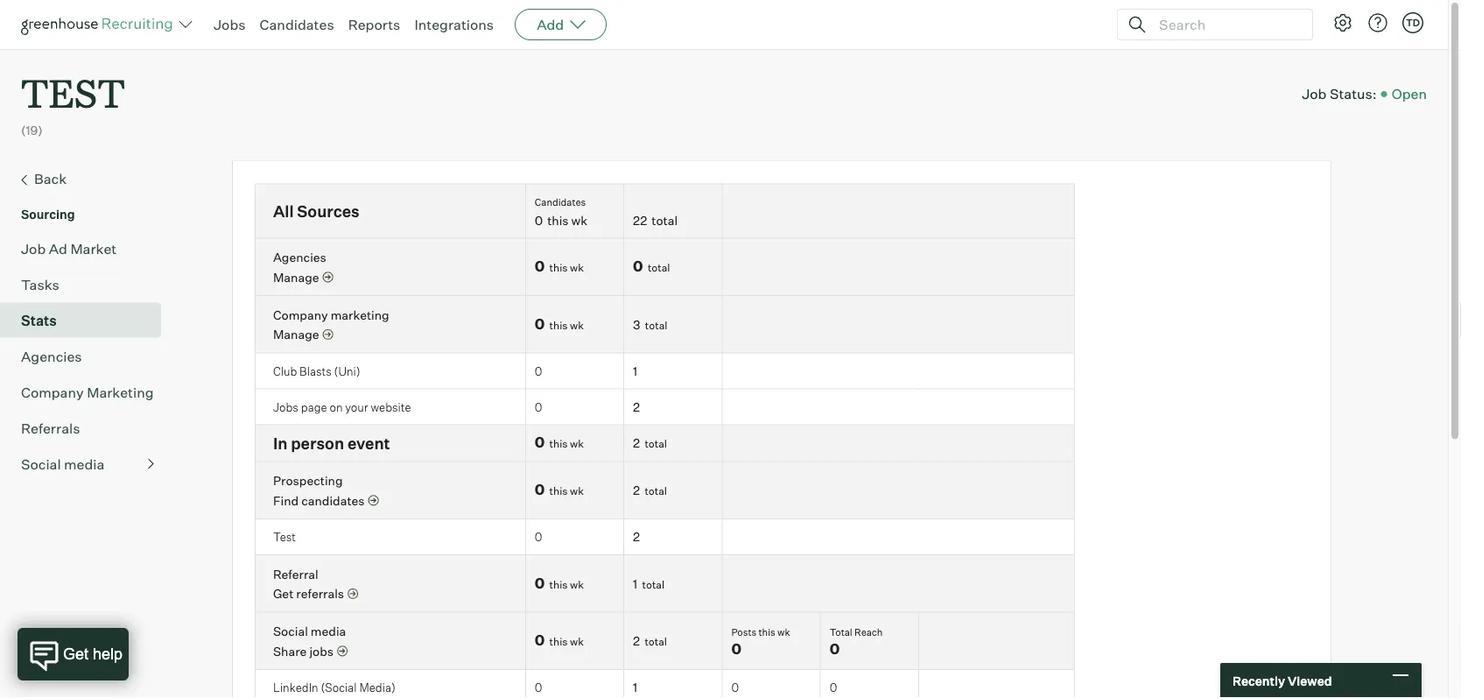 Task type: locate. For each thing, give the bounding box(es) containing it.
2 2 link from the top
[[633, 435, 640, 451]]

1 1 link from the top
[[633, 363, 638, 379]]

1 manage from the top
[[273, 269, 319, 285]]

0
[[535, 213, 543, 228], [535, 257, 545, 275], [633, 257, 643, 275], [535, 315, 545, 332], [535, 364, 542, 378], [535, 400, 542, 414], [535, 434, 545, 451], [535, 481, 545, 498], [535, 530, 542, 544], [535, 574, 545, 592], [535, 631, 545, 649], [732, 640, 742, 658], [830, 640, 840, 658], [535, 680, 542, 694], [732, 680, 739, 694], [830, 680, 838, 694]]

0 this wk for prospecting find candidates
[[535, 481, 584, 498]]

1
[[633, 363, 638, 379], [633, 576, 638, 591], [633, 680, 638, 695]]

this
[[547, 213, 569, 228], [550, 261, 568, 274], [550, 318, 568, 331], [550, 437, 568, 450], [550, 484, 568, 497], [550, 578, 568, 591], [759, 626, 776, 638], [550, 635, 568, 648]]

(uni)
[[334, 364, 361, 378]]

1 horizontal spatial candidates
[[535, 196, 586, 208]]

agencies down all
[[273, 250, 327, 265]]

0 horizontal spatial agencies link
[[21, 346, 154, 367]]

1 manage link from the top
[[273, 269, 333, 286]]

person
[[291, 433, 344, 453]]

share
[[273, 643, 307, 659]]

website
[[371, 400, 411, 414]]

all sources
[[273, 201, 360, 221]]

1 for (uni)
[[633, 363, 638, 379]]

agencies
[[273, 250, 327, 265], [21, 347, 82, 365]]

1 vertical spatial company
[[21, 383, 84, 401]]

0 vertical spatial 1
[[633, 363, 638, 379]]

candidates right jobs link
[[260, 16, 334, 33]]

in person event
[[273, 433, 390, 453]]

posts this wk 0
[[732, 626, 791, 658]]

referral link
[[273, 566, 318, 582]]

1 vertical spatial media
[[311, 624, 346, 639]]

0 vertical spatial candidates
[[260, 16, 334, 33]]

0 horizontal spatial jobs
[[214, 16, 246, 33]]

0 inside total reach 0
[[830, 640, 840, 658]]

0 vertical spatial manage
[[273, 269, 319, 285]]

total
[[830, 626, 853, 638]]

social
[[21, 455, 61, 473], [273, 624, 308, 639]]

job left status:
[[1302, 85, 1327, 103]]

this inside candidates 0 this wk
[[547, 213, 569, 228]]

wk inside candidates 0 this wk
[[572, 213, 588, 228]]

3 2 total from the top
[[633, 633, 667, 648]]

0 horizontal spatial candidates
[[260, 16, 334, 33]]

social down referrals
[[21, 455, 61, 473]]

job left 'ad' in the left of the page
[[21, 240, 46, 257]]

media
[[64, 455, 105, 473], [311, 624, 346, 639]]

jobs link
[[214, 16, 246, 33]]

1 vertical spatial manage link
[[273, 326, 333, 343]]

total
[[652, 213, 678, 228], [648, 261, 670, 274], [645, 318, 668, 331], [645, 437, 667, 450], [645, 484, 667, 497], [642, 578, 665, 591], [645, 635, 667, 648]]

0 inside candidates 0 this wk
[[535, 213, 543, 228]]

social inside 'link'
[[21, 455, 61, 473]]

1 vertical spatial 1
[[633, 576, 638, 591]]

2 2 total from the top
[[633, 483, 667, 498]]

0 vertical spatial job
[[1302, 85, 1327, 103]]

2 1 link from the top
[[633, 576, 638, 591]]

3 2 from the top
[[633, 483, 640, 498]]

blasts
[[300, 364, 332, 378]]

media)
[[359, 680, 396, 694]]

jobs
[[214, 16, 246, 33], [273, 400, 299, 414]]

jobs left candidates link
[[214, 16, 246, 33]]

1 vertical spatial 1 link
[[633, 576, 638, 591]]

1 horizontal spatial media
[[311, 624, 346, 639]]

0 horizontal spatial media
[[64, 455, 105, 473]]

1 vertical spatial job
[[21, 240, 46, 257]]

company marketing link
[[273, 307, 389, 322]]

0 horizontal spatial social media link
[[21, 453, 154, 474]]

reports link
[[348, 16, 401, 33]]

6 0 this wk from the top
[[535, 631, 584, 649]]

1 link for linkedin (social media)
[[633, 680, 638, 695]]

total for referral get referrals
[[642, 578, 665, 591]]

total inside 1 total
[[642, 578, 665, 591]]

back link
[[21, 168, 154, 191]]

Search text field
[[1155, 12, 1297, 37]]

5 2 from the top
[[633, 633, 640, 648]]

0 horizontal spatial social
[[21, 455, 61, 473]]

company marketing manage
[[273, 307, 389, 342]]

3 1 from the top
[[633, 680, 638, 695]]

1 2 from the top
[[633, 399, 640, 414]]

4 2 link from the top
[[633, 529, 640, 544]]

manage inside agencies manage
[[273, 269, 319, 285]]

candidates up 0 link
[[535, 196, 586, 208]]

2 for 3rd 2 link from the bottom of the page
[[633, 483, 640, 498]]

4 0 this wk from the top
[[535, 481, 584, 498]]

1 link for club blasts (uni)
[[633, 363, 638, 379]]

2 vertical spatial 2 total
[[633, 633, 667, 648]]

social up the share
[[273, 624, 308, 639]]

media for social media share jobs
[[311, 624, 346, 639]]

back
[[34, 170, 67, 187]]

posts
[[732, 626, 757, 638]]

status:
[[1330, 85, 1377, 103]]

total for agencies manage
[[648, 261, 670, 274]]

0 horizontal spatial company
[[21, 383, 84, 401]]

0 vertical spatial social
[[21, 455, 61, 473]]

2 link
[[633, 399, 640, 414], [633, 435, 640, 451], [633, 483, 640, 498], [633, 529, 640, 544], [633, 633, 640, 648]]

3 2 link from the top
[[633, 483, 640, 498]]

5 0 this wk from the top
[[535, 574, 584, 592]]

0 vertical spatial agencies link
[[273, 250, 327, 265]]

0 vertical spatial 1 link
[[633, 363, 638, 379]]

agencies manage
[[273, 250, 327, 285]]

1 vertical spatial manage
[[273, 327, 319, 342]]

configure image
[[1333, 12, 1354, 33]]

2 manage link from the top
[[273, 326, 333, 343]]

in
[[273, 433, 288, 453]]

1 vertical spatial candidates
[[535, 196, 586, 208]]

1 horizontal spatial social media link
[[273, 624, 346, 639]]

2 vertical spatial 1
[[633, 680, 638, 695]]

social media
[[21, 455, 105, 473]]

2 0 this wk from the top
[[535, 315, 584, 332]]

2 total for social media share jobs
[[633, 633, 667, 648]]

1 vertical spatial 2 total
[[633, 483, 667, 498]]

agencies link down stats link
[[21, 346, 154, 367]]

candidates inside candidates 0 this wk
[[535, 196, 586, 208]]

media down referrals link at bottom left
[[64, 455, 105, 473]]

referrals
[[296, 586, 344, 601]]

media up jobs
[[311, 624, 346, 639]]

0 vertical spatial jobs
[[214, 16, 246, 33]]

this inside posts this wk 0
[[759, 626, 776, 638]]

1 horizontal spatial social
[[273, 624, 308, 639]]

0 horizontal spatial agencies
[[21, 347, 82, 365]]

prospecting find candidates
[[273, 473, 365, 508]]

1 vertical spatial agencies
[[21, 347, 82, 365]]

total inside 0 total
[[648, 261, 670, 274]]

1 vertical spatial jobs
[[273, 400, 299, 414]]

3
[[633, 317, 641, 332]]

company up referrals
[[21, 383, 84, 401]]

get referrals link
[[273, 585, 358, 602]]

jobs left page
[[273, 400, 299, 414]]

0 vertical spatial 2 total
[[633, 435, 667, 451]]

test (19)
[[21, 67, 125, 138]]

agencies link
[[273, 250, 327, 265], [21, 346, 154, 367]]

0 this wk for social media share jobs
[[535, 631, 584, 649]]

1 vertical spatial social
[[273, 624, 308, 639]]

referral get referrals
[[273, 566, 344, 601]]

on
[[330, 400, 343, 414]]

1 horizontal spatial agencies
[[273, 250, 327, 265]]

2 total for prospecting find candidates
[[633, 483, 667, 498]]

manage link up company marketing link
[[273, 269, 333, 286]]

1 1 from the top
[[633, 363, 638, 379]]

1 for media)
[[633, 680, 638, 695]]

total reach 0
[[830, 626, 883, 658]]

1 horizontal spatial company
[[273, 307, 328, 322]]

social media link up share jobs link
[[273, 624, 346, 639]]

candidates
[[260, 16, 334, 33], [535, 196, 586, 208]]

company inside company marketing manage
[[273, 307, 328, 322]]

manage up company marketing link
[[273, 269, 319, 285]]

recently
[[1233, 673, 1286, 688]]

company down agencies manage
[[273, 307, 328, 322]]

1 horizontal spatial job
[[1302, 85, 1327, 103]]

2 2 from the top
[[633, 435, 640, 451]]

0 vertical spatial agencies
[[273, 250, 327, 265]]

social media link
[[21, 453, 154, 474], [273, 624, 346, 639]]

0 vertical spatial manage link
[[273, 269, 333, 286]]

test
[[21, 67, 125, 118]]

1 horizontal spatial jobs
[[273, 400, 299, 414]]

(19)
[[21, 123, 43, 138]]

1 link
[[633, 363, 638, 379], [633, 576, 638, 591], [633, 680, 638, 695]]

social for social media share jobs
[[273, 624, 308, 639]]

manage up club
[[273, 327, 319, 342]]

media inside social media share jobs
[[311, 624, 346, 639]]

0 vertical spatial company
[[273, 307, 328, 322]]

company for company marketing
[[21, 383, 84, 401]]

td button
[[1400, 9, 1428, 37]]

0 vertical spatial media
[[64, 455, 105, 473]]

1 0 this wk from the top
[[535, 257, 584, 275]]

0 this wk for company marketing manage
[[535, 315, 584, 332]]

integrations
[[415, 16, 494, 33]]

0 this wk
[[535, 257, 584, 275], [535, 315, 584, 332], [535, 434, 584, 451], [535, 481, 584, 498], [535, 574, 584, 592], [535, 631, 584, 649]]

wk
[[572, 213, 588, 228], [570, 261, 584, 274], [570, 318, 584, 331], [570, 437, 584, 450], [570, 484, 584, 497], [570, 578, 584, 591], [778, 626, 791, 638], [570, 635, 584, 648]]

marketing
[[87, 383, 154, 401]]

2 manage from the top
[[273, 327, 319, 342]]

agencies link down all
[[273, 250, 327, 265]]

manage link
[[273, 269, 333, 286], [273, 326, 333, 343]]

jobs for jobs page on your website
[[273, 400, 299, 414]]

22 total
[[633, 213, 678, 228]]

job status:
[[1302, 85, 1377, 103]]

sources
[[297, 201, 360, 221]]

0 horizontal spatial job
[[21, 240, 46, 257]]

3 1 link from the top
[[633, 680, 638, 695]]

manage link down company marketing link
[[273, 326, 333, 343]]

media inside 'link'
[[64, 455, 105, 473]]

media for social media
[[64, 455, 105, 473]]

job for job status:
[[1302, 85, 1327, 103]]

social inside social media share jobs
[[273, 624, 308, 639]]

1 vertical spatial agencies link
[[21, 346, 154, 367]]

candidates 0 this wk
[[535, 196, 588, 228]]

company
[[273, 307, 328, 322], [21, 383, 84, 401]]

2 vertical spatial 1 link
[[633, 680, 638, 695]]

0 link
[[535, 213, 543, 228]]

candidates link
[[260, 16, 334, 33]]

social media link down referrals link at bottom left
[[21, 453, 154, 474]]

total inside the 3 total
[[645, 318, 668, 331]]

1 vertical spatial social media link
[[273, 624, 346, 639]]

agencies down stats on the top left of the page
[[21, 347, 82, 365]]



Task type: vqa. For each thing, say whether or not it's contained in the screenshot.


Task type: describe. For each thing, give the bounding box(es) containing it.
referrals link
[[21, 417, 154, 438]]

find
[[273, 493, 299, 508]]

3 link
[[633, 317, 641, 332]]

0 inside posts this wk 0
[[732, 640, 742, 658]]

stats
[[21, 311, 57, 329]]

total for social media share jobs
[[645, 635, 667, 648]]

4 2 from the top
[[633, 529, 640, 544]]

your
[[345, 400, 368, 414]]

viewed
[[1288, 673, 1333, 688]]

event
[[348, 433, 390, 453]]

marketing
[[331, 307, 389, 322]]

(social
[[321, 680, 357, 694]]

0 this wk for referral get referrals
[[535, 574, 584, 592]]

3 total
[[633, 317, 668, 332]]

get
[[273, 586, 294, 601]]

2 for 2nd 2 link from the top of the page
[[633, 435, 640, 451]]

club blasts (uni)
[[273, 364, 361, 378]]

sourcing
[[21, 206, 75, 222]]

add
[[537, 16, 564, 33]]

wk inside posts this wk 0
[[778, 626, 791, 638]]

social media share jobs
[[273, 624, 346, 659]]

1 total
[[633, 576, 665, 591]]

0 total
[[633, 257, 670, 275]]

total for company marketing manage
[[645, 318, 668, 331]]

company for company marketing manage
[[273, 307, 328, 322]]

candidates
[[301, 493, 365, 508]]

integrations link
[[415, 16, 494, 33]]

candidates for candidates 0 this wk
[[535, 196, 586, 208]]

0 this wk for agencies manage
[[535, 257, 584, 275]]

agencies for agencies
[[21, 347, 82, 365]]

open
[[1392, 85, 1428, 103]]

linkedin
[[273, 680, 318, 694]]

add button
[[515, 9, 607, 40]]

jobs for jobs
[[214, 16, 246, 33]]

manage link for 3
[[273, 326, 333, 343]]

test link
[[21, 49, 125, 122]]

22 link
[[633, 213, 648, 228]]

5 2 link from the top
[[633, 633, 640, 648]]

prospecting link
[[273, 473, 343, 488]]

greenhouse recruiting image
[[21, 14, 179, 35]]

total for prospecting find candidates
[[645, 484, 667, 497]]

3 0 this wk from the top
[[535, 434, 584, 451]]

market
[[70, 240, 117, 257]]

2 1 from the top
[[633, 576, 638, 591]]

find candidates link
[[273, 492, 379, 509]]

1 2 link from the top
[[633, 399, 640, 414]]

social for social media
[[21, 455, 61, 473]]

manage link for 0
[[273, 269, 333, 286]]

0 vertical spatial social media link
[[21, 453, 154, 474]]

td button
[[1403, 12, 1424, 33]]

job ad market
[[21, 240, 117, 257]]

recently viewed
[[1233, 673, 1333, 688]]

td
[[1406, 17, 1421, 28]]

ad
[[49, 240, 67, 257]]

share jobs link
[[273, 643, 348, 660]]

test
[[273, 530, 296, 544]]

all
[[273, 201, 294, 221]]

manage inside company marketing manage
[[273, 327, 319, 342]]

job ad market link
[[21, 238, 154, 259]]

jobs page on your website
[[273, 400, 411, 414]]

company marketing link
[[21, 382, 154, 403]]

referral
[[273, 566, 318, 582]]

tasks
[[21, 276, 59, 293]]

referrals
[[21, 419, 80, 437]]

agencies for agencies manage
[[273, 250, 327, 265]]

jobs
[[310, 643, 334, 659]]

1 2 total from the top
[[633, 435, 667, 451]]

reports
[[348, 16, 401, 33]]

company marketing
[[21, 383, 154, 401]]

tasks link
[[21, 274, 154, 295]]

stats link
[[21, 310, 154, 331]]

prospecting
[[273, 473, 343, 488]]

linkedin (social media)
[[273, 680, 396, 694]]

page
[[301, 400, 327, 414]]

22
[[633, 213, 648, 228]]

1 horizontal spatial agencies link
[[273, 250, 327, 265]]

club
[[273, 364, 297, 378]]

reach
[[855, 626, 883, 638]]

job for job ad market
[[21, 240, 46, 257]]

2 for first 2 link from the bottom of the page
[[633, 633, 640, 648]]

candidates for candidates
[[260, 16, 334, 33]]



